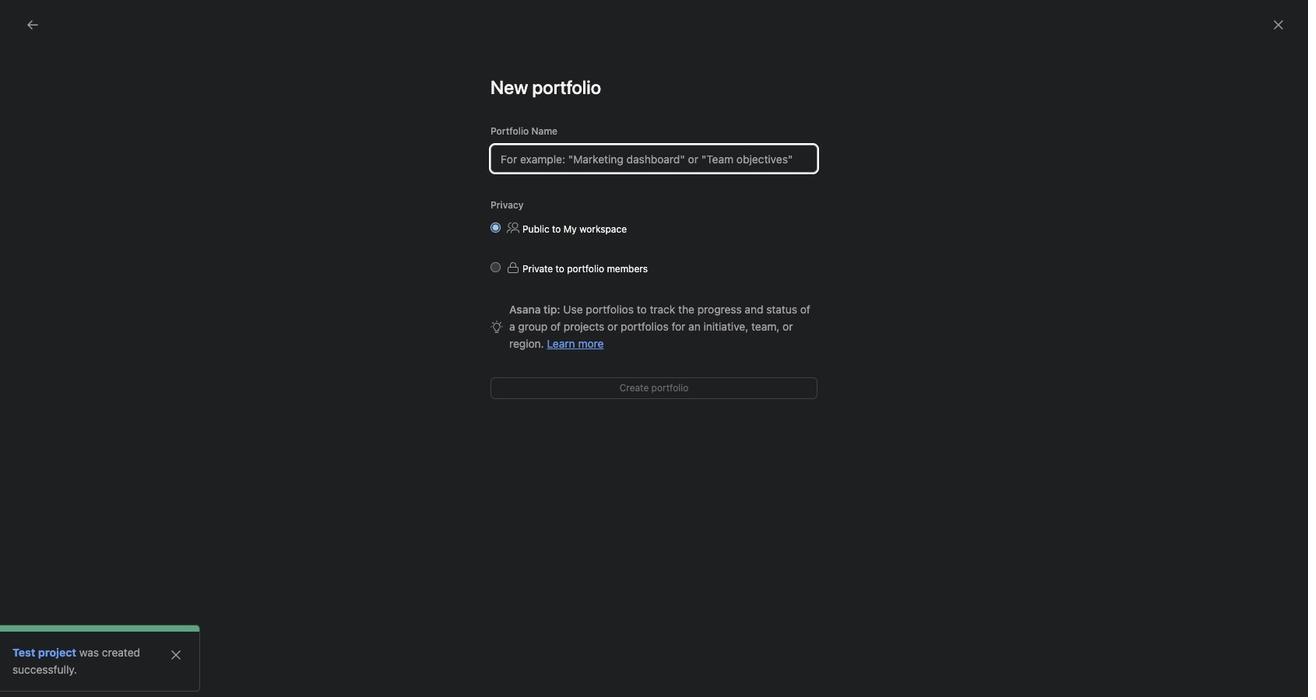Task type: locate. For each thing, give the bounding box(es) containing it.
close this dialog image
[[1273, 19, 1285, 31]]

go back image
[[26, 19, 39, 31]]



Task type: vqa. For each thing, say whether or not it's contained in the screenshot.
top Mark complete icon
no



Task type: describe. For each thing, give the bounding box(es) containing it.
For example: "Marketing dashboard" or "Team objectives" text field
[[491, 145, 818, 173]]

hide sidebar image
[[20, 12, 33, 25]]

close image
[[170, 650, 182, 662]]



